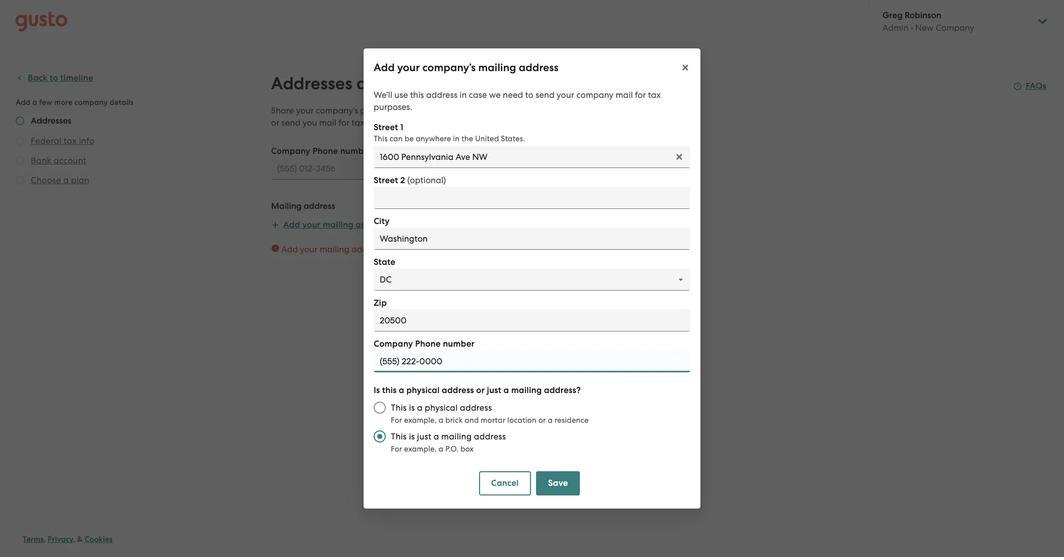 Task type: locate. For each thing, give the bounding box(es) containing it.
anywhere
[[416, 134, 451, 143]]

phone inside dialog main content element
[[415, 339, 441, 349]]

address up add your mailing address to continue
[[356, 219, 388, 230]]

0 horizontal spatial company
[[75, 98, 108, 107]]

be
[[405, 134, 414, 143]]

mailing address
[[271, 201, 335, 211]]

contact
[[393, 73, 452, 94], [551, 105, 581, 116]]

a inside choose a plan button
[[63, 175, 69, 185]]

just up mortar on the left bottom
[[487, 385, 502, 396]]

2 , from the left
[[73, 535, 75, 544]]

1 example, from the top
[[404, 416, 437, 425]]

0 vertical spatial example,
[[404, 416, 437, 425]]

1 horizontal spatial save
[[548, 478, 568, 488]]

tax inside we'll use this address in case we need to send your company mail for tax purposes.
[[648, 90, 661, 100]]

save
[[400, 282, 420, 293], [548, 478, 568, 488]]

1 vertical spatial details
[[110, 98, 134, 107]]

or right location
[[539, 416, 546, 425]]

2 example, from the top
[[404, 445, 437, 454]]

save and continue button
[[388, 276, 488, 300]]

0 vertical spatial street
[[374, 122, 398, 133]]

need inside share your company's phone number and address, in case we need to contact you or send you mail for tax purposes.
[[518, 105, 539, 116]]

0 vertical spatial is
[[409, 403, 415, 413]]

address?
[[544, 385, 581, 396]]

addresses and contact details
[[271, 73, 510, 94]]

company inside dialog main content element
[[374, 339, 413, 349]]

your
[[398, 61, 420, 74], [557, 90, 575, 100], [296, 105, 314, 116], [302, 219, 321, 230], [300, 244, 318, 254]]

2 vertical spatial or
[[539, 416, 546, 425]]

0 horizontal spatial this
[[382, 385, 397, 396]]

1 vertical spatial company phone number
[[374, 339, 475, 349]]

0 vertical spatial send
[[536, 90, 555, 100]]

0 vertical spatial you
[[583, 105, 598, 116]]

mailing up p.o.
[[442, 431, 472, 442]]

company phone number inside dialog main content element
[[374, 339, 475, 349]]

or down share
[[271, 118, 279, 128]]

2 is from the top
[[409, 431, 415, 442]]

0 horizontal spatial company
[[271, 146, 311, 156]]

for example, a p.o. box
[[391, 445, 474, 454]]

share
[[271, 105, 294, 116]]

address inside we'll use this address in case we need to send your company mail for tax purposes.
[[426, 90, 458, 100]]

send inside we'll use this address in case we need to send your company mail for tax purposes.
[[536, 90, 555, 100]]

save inside dialog main content element
[[548, 478, 568, 488]]

0 horizontal spatial or
[[271, 118, 279, 128]]

company down zip
[[374, 339, 413, 349]]

in inside street 1 this can be anywhere in the united states.
[[453, 134, 460, 143]]

0 vertical spatial phone
[[313, 146, 338, 156]]

1 , from the left
[[44, 535, 46, 544]]

, left privacy link
[[44, 535, 46, 544]]

2 horizontal spatial tax
[[648, 90, 661, 100]]

1 vertical spatial for
[[391, 445, 402, 454]]

to
[[50, 73, 58, 83], [526, 90, 534, 100], [541, 105, 549, 116], [385, 244, 393, 254]]

2 vertical spatial tax
[[64, 136, 77, 146]]

street up can
[[374, 122, 398, 133]]

0 vertical spatial save
[[400, 282, 420, 293]]

faqs
[[1026, 81, 1047, 91]]

zip
[[374, 298, 387, 308]]

in left "the"
[[453, 134, 460, 143]]

Company Phone number telephone field
[[374, 350, 691, 372]]

street for 2
[[374, 175, 398, 186]]

2 horizontal spatial or
[[539, 416, 546, 425]]

case inside share your company's phone number and address, in case we need to contact you or send you mail for tax purposes.
[[484, 105, 502, 116]]

this left can
[[374, 134, 388, 143]]

need
[[503, 90, 523, 100], [518, 105, 539, 116]]

Street 1 field
[[374, 146, 691, 168]]

the
[[462, 134, 473, 143]]

, left &
[[73, 535, 75, 544]]

1 horizontal spatial mail
[[616, 90, 633, 100]]

1 horizontal spatial details
[[457, 73, 510, 94]]

2 vertical spatial number
[[443, 339, 475, 349]]

case
[[469, 90, 487, 100], [484, 105, 502, 116]]

number down phone
[[340, 146, 372, 156]]

and inside dialog main content element
[[465, 416, 479, 425]]

just
[[487, 385, 502, 396], [417, 431, 432, 442]]

1 vertical spatial you
[[303, 118, 317, 128]]

1 horizontal spatial ,
[[73, 535, 75, 544]]

1 vertical spatial for
[[339, 118, 350, 128]]

company phone number
[[271, 146, 372, 156], [374, 339, 475, 349]]

physical up brick
[[425, 403, 458, 413]]

addresses down few
[[31, 116, 71, 126]]

addresses up share
[[271, 73, 353, 94]]

1 horizontal spatial company
[[577, 90, 614, 100]]

tax inside button
[[64, 136, 77, 146]]

example, for a
[[404, 416, 437, 425]]

back to timeline
[[28, 73, 93, 83]]

0 vertical spatial for
[[635, 90, 646, 100]]

2 vertical spatial this
[[391, 431, 407, 442]]

1 horizontal spatial addresses
[[271, 73, 353, 94]]

cookies
[[85, 535, 113, 544]]

2 for from the top
[[391, 445, 402, 454]]

cancel button
[[479, 471, 531, 496]]

terms
[[23, 535, 44, 544]]

tax
[[648, 90, 661, 100], [352, 118, 365, 128], [64, 136, 77, 146]]

0 horizontal spatial phone
[[313, 146, 338, 156]]

mailing down company phone number phone field
[[511, 385, 542, 396]]

your for add your mailing address to continue
[[300, 244, 318, 254]]

number
[[388, 105, 419, 116], [340, 146, 372, 156], [443, 339, 475, 349]]

phone
[[313, 146, 338, 156], [415, 339, 441, 349]]

,
[[44, 535, 46, 544], [73, 535, 75, 544]]

0 vertical spatial addresses
[[271, 73, 353, 94]]

addresses
[[271, 73, 353, 94], [31, 116, 71, 126]]

we up states.
[[505, 105, 516, 116]]

1 vertical spatial this
[[391, 403, 407, 413]]

1 vertical spatial physical
[[425, 403, 458, 413]]

for inside share your company's phone number and address, in case we need to contact you or send you mail for tax purposes.
[[339, 118, 350, 128]]

need inside we'll use this address in case we need to send your company mail for tax purposes.
[[503, 90, 523, 100]]

1 for from the top
[[391, 416, 402, 425]]

mailing up we'll use this address in case we need to send your company mail for tax purposes.
[[479, 61, 516, 74]]

address up address, on the left top of page
[[426, 90, 458, 100]]

0 vertical spatial or
[[271, 118, 279, 128]]

&
[[77, 535, 83, 544]]

is up for example, a p.o. box
[[409, 431, 415, 442]]

federal tax info button
[[31, 135, 94, 147]]

0 horizontal spatial company's
[[316, 105, 358, 116]]

a left plan
[[63, 175, 69, 185]]

a left residence at the right
[[548, 416, 553, 425]]

company down share
[[271, 146, 311, 156]]

a right this is a physical address radio
[[417, 403, 423, 413]]

0 vertical spatial need
[[503, 90, 523, 100]]

1 vertical spatial street
[[374, 175, 398, 186]]

case inside we'll use this address in case we need to send your company mail for tax purposes.
[[469, 90, 487, 100]]

street 2 (optional)
[[374, 175, 446, 186]]

company's inside share your company's phone number and address, in case we need to contact you or send you mail for tax purposes.
[[316, 105, 358, 116]]

to inside button
[[50, 73, 58, 83]]

in right address, on the left top of page
[[475, 105, 482, 116]]

add for add your company's mailing address
[[374, 61, 395, 74]]

0 vertical spatial company's
[[423, 61, 476, 74]]

street 1 this can be anywhere in the united states.
[[374, 122, 525, 143]]

for down this is a physical address radio
[[391, 445, 402, 454]]

purposes.
[[374, 102, 413, 112], [367, 118, 405, 128]]

0 horizontal spatial company phone number
[[271, 146, 372, 156]]

0 vertical spatial tax
[[648, 90, 661, 100]]

privacy link
[[48, 535, 73, 544]]

0 horizontal spatial we
[[489, 90, 501, 100]]

1 horizontal spatial we
[[505, 105, 516, 116]]

privacy
[[48, 535, 73, 544]]

0 horizontal spatial tax
[[64, 136, 77, 146]]

0 vertical spatial mail
[[616, 90, 633, 100]]

1 vertical spatial save
[[548, 478, 568, 488]]

example,
[[404, 416, 437, 425], [404, 445, 437, 454]]

street inside street 1 this can be anywhere in the united states.
[[374, 122, 398, 133]]

company
[[577, 90, 614, 100], [75, 98, 108, 107]]

number down use
[[388, 105, 419, 116]]

1 horizontal spatial just
[[487, 385, 502, 396]]

0 horizontal spatial ,
[[44, 535, 46, 544]]

add your company's mailing address dialog
[[364, 48, 701, 509]]

plan
[[71, 175, 89, 185]]

0 horizontal spatial details
[[110, 98, 134, 107]]

1 horizontal spatial or
[[476, 385, 485, 396]]

for example, a brick and mortar location or a residence
[[391, 416, 589, 425]]

1 horizontal spatial continue
[[440, 282, 476, 293]]

brick
[[446, 416, 463, 425]]

few
[[39, 98, 52, 107]]

1 horizontal spatial company phone number
[[374, 339, 475, 349]]

we down add your company's mailing address
[[489, 90, 501, 100]]

0 vertical spatial number
[[388, 105, 419, 116]]

1 horizontal spatial you
[[583, 105, 598, 116]]

addresses inside list
[[31, 116, 71, 126]]

tax inside share your company's phone number and address, in case we need to contact you or send you mail for tax purposes.
[[352, 118, 365, 128]]

2 street from the top
[[374, 175, 398, 186]]

0 horizontal spatial for
[[339, 118, 350, 128]]

in up address, on the left top of page
[[460, 90, 467, 100]]

just up for example, a p.o. box
[[417, 431, 432, 442]]

united
[[475, 134, 499, 143]]

2 horizontal spatial number
[[443, 339, 475, 349]]

add your mailing address
[[283, 219, 388, 230]]

number for (555) 012-3456 phone field
[[340, 146, 372, 156]]

0 vertical spatial this
[[410, 90, 424, 100]]

example, down this is just a mailing address
[[404, 445, 437, 454]]

purposes. down use
[[374, 102, 413, 112]]

this right is
[[382, 385, 397, 396]]

physical for this
[[407, 385, 440, 396]]

1 vertical spatial just
[[417, 431, 432, 442]]

add for add your mailing address to continue
[[281, 244, 298, 254]]

1 vertical spatial in
[[475, 105, 482, 116]]

1 vertical spatial example,
[[404, 445, 437, 454]]

number for company phone number phone field
[[443, 339, 475, 349]]

1 horizontal spatial company's
[[423, 61, 476, 74]]

1 is from the top
[[409, 403, 415, 413]]

address up state
[[352, 244, 383, 254]]

physical
[[407, 385, 440, 396], [425, 403, 458, 413]]

0 horizontal spatial save
[[400, 282, 420, 293]]

0 vertical spatial purposes.
[[374, 102, 413, 112]]

0 vertical spatial case
[[469, 90, 487, 100]]

0 vertical spatial physical
[[407, 385, 440, 396]]

your for add your company's mailing address
[[398, 61, 420, 74]]

0 horizontal spatial number
[[340, 146, 372, 156]]

case up united
[[484, 105, 502, 116]]

address down is this a physical address or just a mailing address?
[[460, 403, 492, 413]]

a
[[32, 98, 37, 107], [63, 175, 69, 185], [399, 385, 404, 396], [504, 385, 509, 396], [417, 403, 423, 413], [439, 416, 444, 425], [548, 416, 553, 425], [434, 431, 439, 442], [439, 445, 444, 454]]

number up is this a physical address or just a mailing address?
[[443, 339, 475, 349]]

we'll use this address in case we need to send your company mail for tax purposes.
[[374, 90, 661, 112]]

or
[[271, 118, 279, 128], [476, 385, 485, 396], [539, 416, 546, 425]]

1 vertical spatial this
[[382, 385, 397, 396]]

company's
[[423, 61, 476, 74], [316, 105, 358, 116]]

0 horizontal spatial mail
[[319, 118, 337, 128]]

for
[[391, 416, 402, 425], [391, 445, 402, 454]]

continue
[[395, 244, 430, 254], [440, 282, 476, 293]]

company's left phone
[[316, 105, 358, 116]]

0 horizontal spatial contact
[[393, 73, 452, 94]]

1 vertical spatial continue
[[440, 282, 476, 293]]

this right use
[[410, 90, 424, 100]]

this for this is just a mailing address
[[391, 431, 407, 442]]

0 horizontal spatial continue
[[395, 244, 430, 254]]

this
[[410, 90, 424, 100], [382, 385, 397, 396]]

and
[[357, 73, 388, 94], [421, 105, 437, 116], [422, 282, 438, 293], [465, 416, 479, 425]]

states.
[[501, 134, 525, 143]]

1 vertical spatial or
[[476, 385, 485, 396]]

Street 2 field
[[374, 187, 691, 209]]

details
[[457, 73, 510, 94], [110, 98, 134, 107]]

0 horizontal spatial send
[[282, 118, 301, 128]]

residence
[[555, 416, 589, 425]]

company
[[271, 146, 311, 156], [374, 339, 413, 349]]

phone
[[360, 105, 386, 116]]

0 vertical spatial this
[[374, 134, 388, 143]]

address up add your mailing address
[[304, 201, 335, 211]]

is
[[409, 403, 415, 413], [409, 431, 415, 442]]

1 street from the top
[[374, 122, 398, 133]]

1 horizontal spatial company
[[374, 339, 413, 349]]

1 vertical spatial need
[[518, 105, 539, 116]]

account menu element
[[870, 0, 1050, 43]]

addresses for addresses
[[31, 116, 71, 126]]

and inside share your company's phone number and address, in case we need to contact you or send you mail for tax purposes.
[[421, 105, 437, 116]]

bank account button
[[31, 154, 86, 167]]

street left the 2 at the top left of the page
[[374, 175, 398, 186]]

in inside we'll use this address in case we need to send your company mail for tax purposes.
[[460, 90, 467, 100]]

0 vertical spatial in
[[460, 90, 467, 100]]

purposes. down phone
[[367, 118, 405, 128]]

dialog main content element
[[364, 83, 701, 509]]

p.o.
[[446, 445, 459, 454]]

1 horizontal spatial number
[[388, 105, 419, 116]]

we'll
[[374, 90, 393, 100]]

share your company's phone number and address, in case we need to contact you or send you mail for tax purposes.
[[271, 105, 598, 128]]

0 horizontal spatial addresses
[[31, 116, 71, 126]]

you
[[583, 105, 598, 116], [303, 118, 317, 128]]

a up mortar on the left bottom
[[504, 385, 509, 396]]

1 vertical spatial phone
[[415, 339, 441, 349]]

your inside we'll use this address in case we need to send your company mail for tax purposes.
[[557, 90, 575, 100]]

and inside button
[[422, 282, 438, 293]]

case up address, on the left top of page
[[469, 90, 487, 100]]

company's inside dialog
[[423, 61, 476, 74]]

1 vertical spatial tax
[[352, 118, 365, 128]]

0 vertical spatial company
[[271, 146, 311, 156]]

city
[[374, 216, 390, 227]]

1 vertical spatial case
[[484, 105, 502, 116]]

send
[[536, 90, 555, 100], [282, 118, 301, 128]]

this up this is just a mailing address "option"
[[391, 403, 407, 413]]

mail inside share your company's phone number and address, in case we need to contact you or send you mail for tax purposes.
[[319, 118, 337, 128]]

for up this is just a mailing address "option"
[[391, 416, 402, 425]]

this
[[374, 134, 388, 143], [391, 403, 407, 413], [391, 431, 407, 442]]

add
[[374, 61, 395, 74], [16, 98, 31, 107], [283, 219, 300, 230], [281, 244, 298, 254]]

1 vertical spatial company's
[[316, 105, 358, 116]]

for
[[635, 90, 646, 100], [339, 118, 350, 128]]

0 vertical spatial for
[[391, 416, 402, 425]]

phone for (555) 012-3456 phone field
[[313, 146, 338, 156]]

1 vertical spatial mail
[[319, 118, 337, 128]]

mailing up add your mailing address to continue
[[323, 219, 354, 230]]

company's up address, on the left top of page
[[423, 61, 476, 74]]

mortar
[[481, 416, 506, 425]]

street
[[374, 122, 398, 133], [374, 175, 398, 186]]

send inside share your company's phone number and address, in case we need to contact you or send you mail for tax purposes.
[[282, 118, 301, 128]]

1 vertical spatial we
[[505, 105, 516, 116]]

is right this is a physical address radio
[[409, 403, 415, 413]]

cookies button
[[85, 533, 113, 545]]

federal tax info
[[31, 136, 94, 146]]

1 horizontal spatial tax
[[352, 118, 365, 128]]

physical up this is a physical address
[[407, 385, 440, 396]]

company's for phone
[[316, 105, 358, 116]]

1 horizontal spatial contact
[[551, 105, 581, 116]]

your inside share your company's phone number and address, in case we need to contact you or send you mail for tax purposes.
[[296, 105, 314, 116]]

1 horizontal spatial this
[[410, 90, 424, 100]]

add inside dialog
[[374, 61, 395, 74]]

company phone number for (555) 012-3456 phone field
[[271, 146, 372, 156]]

1 vertical spatial send
[[282, 118, 301, 128]]

faqs button
[[1014, 80, 1047, 92]]

1 vertical spatial purposes.
[[367, 118, 405, 128]]

2 vertical spatial in
[[453, 134, 460, 143]]

is for a
[[409, 403, 415, 413]]

or up for example, a brick and mortar location or a residence
[[476, 385, 485, 396]]

this down this is a physical address radio
[[391, 431, 407, 442]]

0 vertical spatial we
[[489, 90, 501, 100]]

1 vertical spatial is
[[409, 431, 415, 442]]

0 vertical spatial company phone number
[[271, 146, 372, 156]]

example, down this is a physical address
[[404, 416, 437, 425]]

home image
[[15, 11, 68, 32]]

address
[[519, 61, 559, 74], [426, 90, 458, 100], [304, 201, 335, 211], [356, 219, 388, 230], [352, 244, 383, 254], [442, 385, 474, 396], [460, 403, 492, 413], [474, 431, 506, 442]]

0 vertical spatial continue
[[395, 244, 430, 254]]

number inside dialog main content element
[[443, 339, 475, 349]]



Task type: describe. For each thing, give the bounding box(es) containing it.
save for save
[[548, 478, 568, 488]]

add for add a few more company details
[[16, 98, 31, 107]]

your for add your mailing address
[[302, 219, 321, 230]]

location
[[508, 416, 537, 425]]

state
[[374, 257, 396, 267]]

contact inside share your company's phone number and address, in case we need to contact you or send you mail for tax purposes.
[[551, 105, 581, 116]]

mail inside we'll use this address in case we need to send your company mail for tax purposes.
[[616, 90, 633, 100]]

more
[[54, 98, 73, 107]]

purposes. inside we'll use this address in case we need to send your company mail for tax purposes.
[[374, 102, 413, 112]]

Zip field
[[374, 309, 691, 332]]

a left p.o.
[[439, 445, 444, 454]]

company's for mailing
[[423, 61, 476, 74]]

number inside share your company's phone number and address, in case we need to contact you or send you mail for tax purposes.
[[388, 105, 419, 116]]

cancel
[[491, 478, 519, 488]]

mailing
[[271, 201, 302, 211]]

account
[[54, 155, 86, 166]]

bank
[[31, 155, 51, 166]]

for inside we'll use this address in case we need to send your company mail for tax purposes.
[[635, 90, 646, 100]]

for for this is just a mailing address
[[391, 445, 402, 454]]

to inside share your company's phone number and address, in case we need to contact you or send you mail for tax purposes.
[[541, 105, 549, 116]]

a left few
[[32, 98, 37, 107]]

address,
[[439, 105, 473, 116]]

this inside we'll use this address in case we need to send your company mail for tax purposes.
[[410, 90, 424, 100]]

addresses for addresses and contact details
[[271, 73, 353, 94]]

0 vertical spatial details
[[457, 73, 510, 94]]

(optional)
[[407, 175, 446, 185]]

1
[[400, 122, 404, 133]]

street for 1
[[374, 122, 398, 133]]

0 vertical spatial contact
[[393, 73, 452, 94]]

can
[[390, 134, 403, 143]]

0 horizontal spatial just
[[417, 431, 432, 442]]

back
[[28, 73, 48, 83]]

mailing down add your mailing address
[[320, 244, 350, 254]]

timeline
[[60, 73, 93, 83]]

0 vertical spatial just
[[487, 385, 502, 396]]

box
[[461, 445, 474, 454]]

use
[[395, 90, 408, 100]]

is for just
[[409, 431, 415, 442]]

physical for is
[[425, 403, 458, 413]]

this for this is a physical address
[[391, 403, 407, 413]]

this is just a mailing address
[[391, 431, 506, 442]]

addresses list
[[16, 116, 140, 188]]

we inside we'll use this address in case we need to send your company mail for tax purposes.
[[489, 90, 501, 100]]

save button
[[536, 471, 580, 496]]

in inside share your company's phone number and address, in case we need to contact you or send you mail for tax purposes.
[[475, 105, 482, 116]]

company for company phone number phone field
[[374, 339, 413, 349]]

company for (555) 012-3456 phone field
[[271, 146, 311, 156]]

choose a plan button
[[31, 174, 89, 186]]

address down for example, a brick and mortar location or a residence
[[474, 431, 506, 442]]

address up we'll use this address in case we need to send your company mail for tax purposes.
[[519, 61, 559, 74]]

is
[[374, 385, 380, 396]]

company phone number for company phone number phone field
[[374, 339, 475, 349]]

we inside share your company's phone number and address, in case we need to contact you or send you mail for tax purposes.
[[505, 105, 516, 116]]

address up this is a physical address
[[442, 385, 474, 396]]

add for add your mailing address
[[283, 219, 300, 230]]

save for save and continue
[[400, 282, 420, 293]]

federal
[[31, 136, 61, 146]]

(555) 012-3456 telephone field
[[271, 157, 604, 180]]

terms , privacy , & cookies
[[23, 535, 113, 544]]

choose
[[31, 175, 61, 185]]

company inside we'll use this address in case we need to send your company mail for tax purposes.
[[577, 90, 614, 100]]

to inside we'll use this address in case we need to send your company mail for tax purposes.
[[526, 90, 534, 100]]

add a few more company details
[[16, 98, 134, 107]]

add your company's mailing address
[[374, 61, 559, 74]]

example, for just
[[404, 445, 437, 454]]

a up for example, a p.o. box
[[434, 431, 439, 442]]

This is just a mailing address radio
[[369, 425, 391, 448]]

this inside street 1 this can be anywhere in the united states.
[[374, 134, 388, 143]]

choose a plan
[[31, 175, 89, 185]]

purposes. inside share your company's phone number and address, in case we need to contact you or send you mail for tax purposes.
[[367, 118, 405, 128]]

terms link
[[23, 535, 44, 544]]

bank account
[[31, 155, 86, 166]]

or inside share your company's phone number and address, in case we need to contact you or send you mail for tax purposes.
[[271, 118, 279, 128]]

phone for company phone number phone field
[[415, 339, 441, 349]]

is this a physical address or just a mailing address?
[[374, 385, 581, 396]]

your for share your company's phone number and address, in case we need to contact you or send you mail for tax purposes.
[[296, 105, 314, 116]]

2
[[400, 175, 405, 186]]

for for this is a physical address
[[391, 416, 402, 425]]

This is a physical address radio
[[369, 397, 391, 419]]

City field
[[374, 228, 691, 250]]

info
[[79, 136, 94, 146]]

add your mailing address to continue
[[281, 244, 430, 254]]

continue inside button
[[440, 282, 476, 293]]

save and continue
[[400, 282, 476, 293]]

back to timeline button
[[16, 72, 93, 84]]

this is a physical address
[[391, 403, 492, 413]]

a right is
[[399, 385, 404, 396]]

a down this is a physical address
[[439, 416, 444, 425]]



Task type: vqa. For each thing, say whether or not it's contained in the screenshot.
My to the top
no



